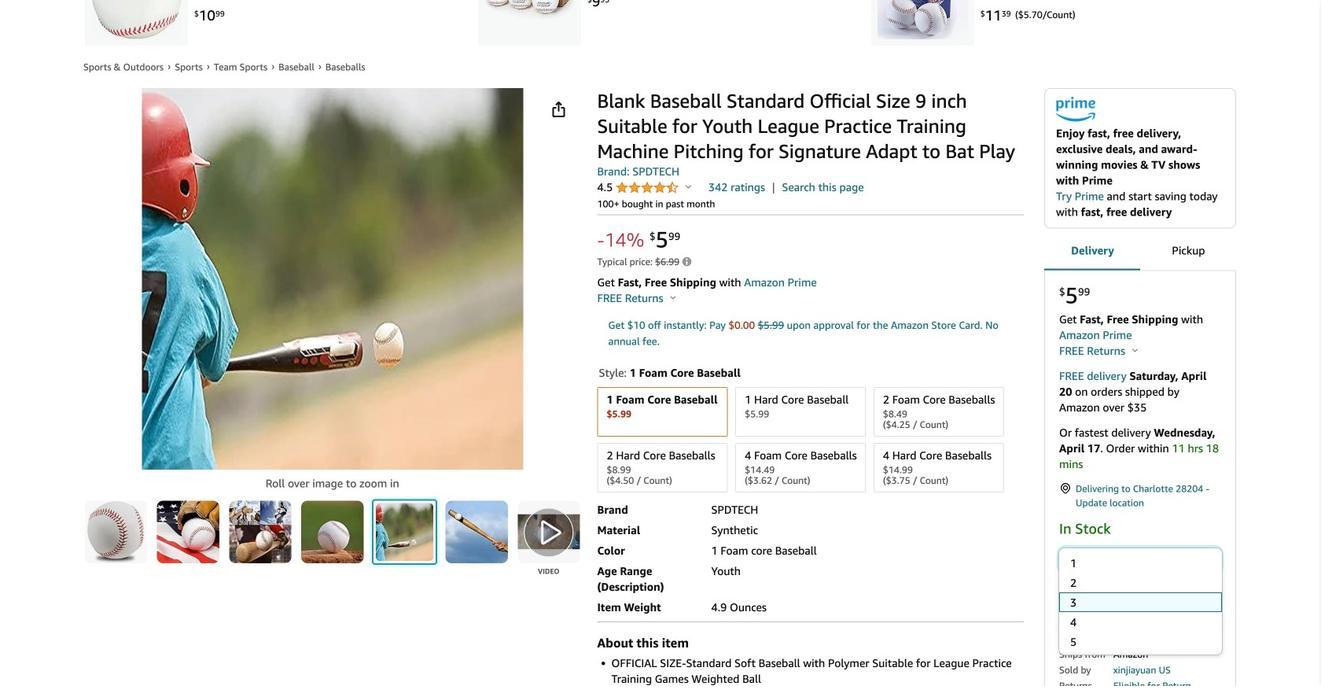 Task type: describe. For each thing, give the bounding box(es) containing it.
learn more about amazon pricing and savings image
[[682, 257, 692, 268]]

2 option from the top
[[1059, 573, 1223, 592]]

1 option from the top
[[1059, 553, 1223, 573]]

4 option from the top
[[1059, 612, 1223, 632]]

0 vertical spatial popover image
[[671, 295, 676, 299]]

1 vertical spatial popover image
[[1133, 348, 1138, 352]]

rawlings | official league recreational use practice baseballs | olb3 | youth/8u | 3 count image
[[485, 0, 575, 39]]



Task type: vqa. For each thing, say whether or not it's contained in the screenshot.
iRest SL Track Massage Chair Recliner, Full Body Massage Chair with Zero Gravity, Bluetooth Speaker, Airbags, Heating, and Fo "image"
no



Task type: locate. For each thing, give the bounding box(es) containing it.
dropdown image
[[1207, 556, 1215, 562]]

None submit
[[85, 501, 147, 563], [157, 501, 219, 563], [229, 501, 292, 563], [301, 501, 364, 563], [374, 501, 436, 563], [446, 501, 508, 563], [518, 501, 580, 563], [85, 501, 147, 563], [157, 501, 219, 563], [229, 501, 292, 563], [301, 501, 364, 563], [374, 501, 436, 563], [446, 501, 508, 563], [518, 501, 580, 563]]

list
[[71, 0, 1251, 46]]

1 horizontal spatial popover image
[[1133, 348, 1138, 352]]

option group
[[593, 384, 1024, 496]]

premium quality blank leather baseball | unmarked, regulation size & weight | ideal for autographs, arts & crafts, souvenirs, image
[[91, 0, 182, 39]]

list box
[[1059, 553, 1223, 686]]

3 option from the top
[[1059, 592, 1223, 612]]

option
[[1059, 553, 1223, 573], [1059, 573, 1223, 592], [1059, 592, 1223, 612], [1059, 612, 1223, 632], [1059, 632, 1223, 651], [1059, 651, 1223, 671]]

jiobolion baseballs standard size leather covered unmarked suitable for training and practice hard sphere for american league image
[[878, 0, 968, 39]]

tab list
[[1045, 231, 1237, 272]]

amazon prime logo image
[[1057, 97, 1096, 125]]

popover image
[[671, 295, 676, 299], [1133, 348, 1138, 352]]

6 option from the top
[[1059, 651, 1223, 671]]

5 option from the top
[[1059, 632, 1223, 651]]

popover image
[[686, 184, 692, 188]]

0 horizontal spatial popover image
[[671, 295, 676, 299]]



